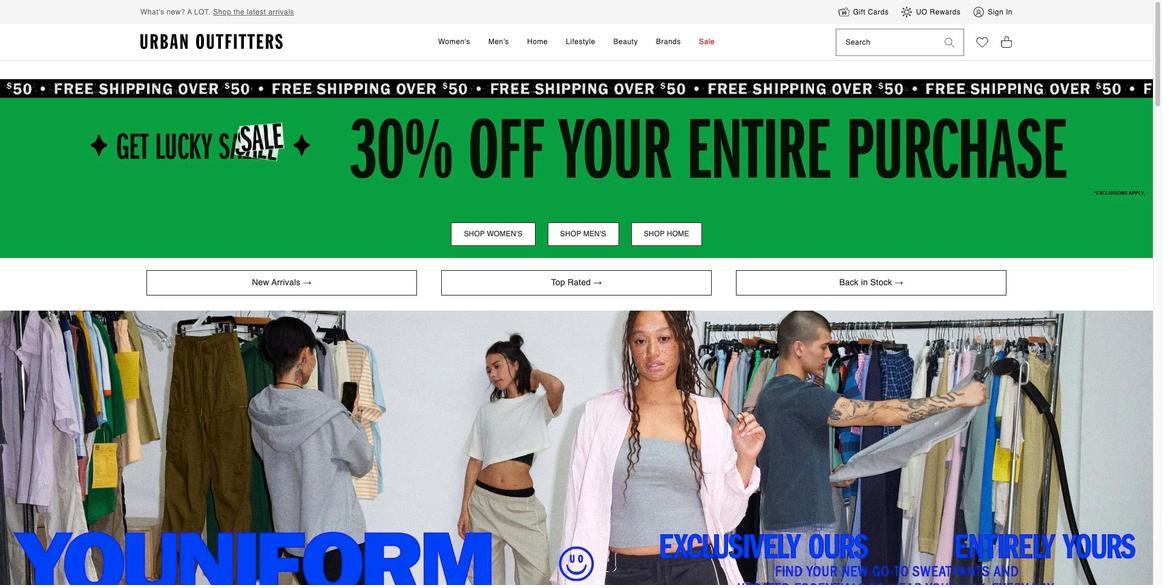 Task type: locate. For each thing, give the bounding box(es) containing it.
Search text field
[[837, 29, 936, 55]]

search image
[[945, 38, 955, 47]]

urban outfitters image
[[140, 34, 283, 50]]

take 30% off your purchase image
[[0, 98, 1153, 258]]

shop youniform image
[[0, 311, 1153, 586]]

favorites image
[[976, 36, 989, 48]]

None search field
[[837, 29, 936, 55]]



Task type: vqa. For each thing, say whether or not it's contained in the screenshot.
Urban Outfitters Image
yes



Task type: describe. For each thing, give the bounding box(es) containing it.
main navigation element
[[329, 24, 824, 61]]

my shopping bag image
[[1001, 35, 1013, 49]]

free ship image
[[0, 79, 1153, 98]]



